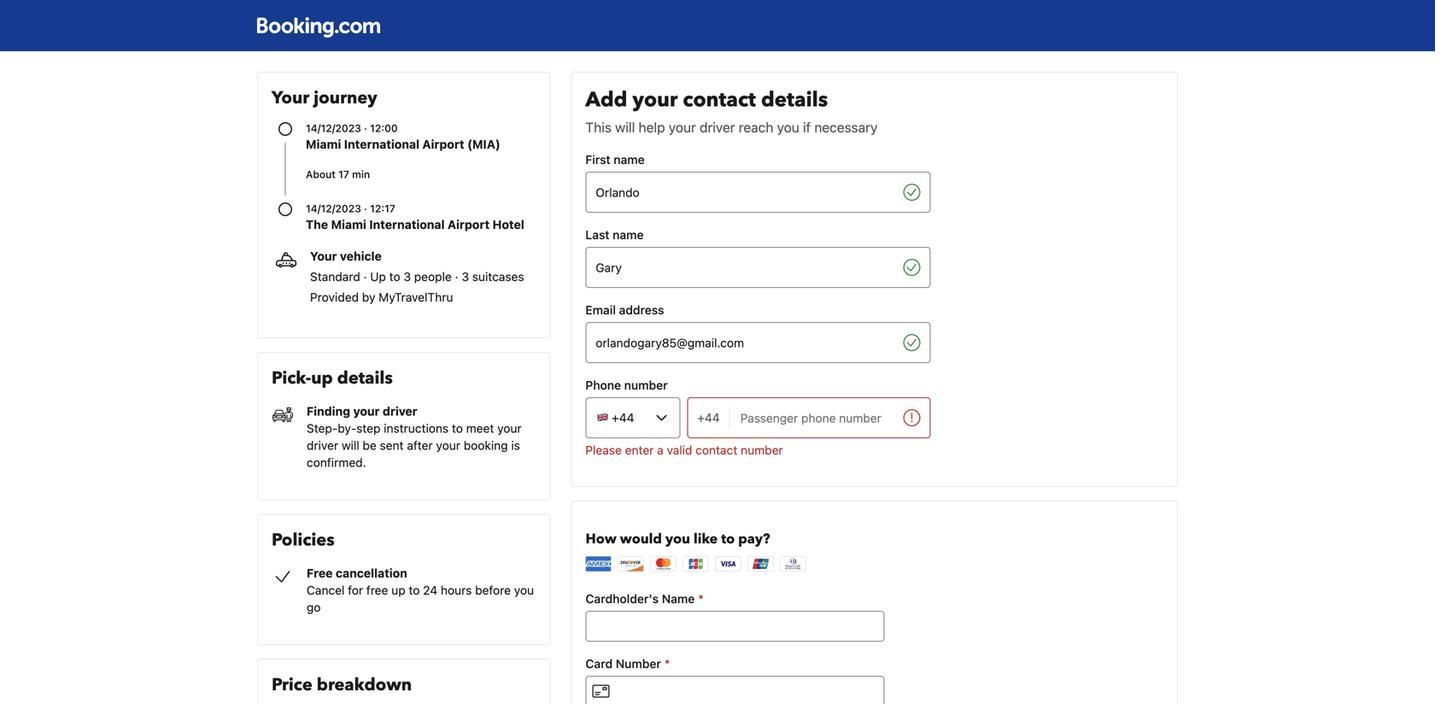 Task type: describe. For each thing, give the bounding box(es) containing it.
hours
[[441, 583, 472, 597]]

your for your journey
[[272, 86, 310, 110]]

your journey
[[272, 86, 377, 110]]

international inside 14/12/2023 · 12:00 miami international airport (mia)
[[344, 137, 420, 151]]

14/12/2023 for the
[[306, 203, 361, 215]]

please enter a valid contact number
[[586, 443, 783, 457]]

is
[[511, 438, 520, 452]]

· inside 14/12/2023 · 12:17 the miami international airport hotel
[[364, 203, 367, 215]]

0 horizontal spatial driver
[[307, 438, 339, 452]]

about 17 min
[[306, 168, 370, 180]]

about
[[306, 168, 336, 180]]

before
[[475, 583, 511, 597]]

step-
[[307, 421, 338, 435]]

price breakdown
[[272, 673, 412, 697]]

1 vertical spatial contact
[[696, 443, 738, 457]]

miami inside 14/12/2023 · 12:00 miami international airport (mia)
[[306, 137, 341, 151]]

to inside "finding your driver step-by-step instructions to meet your driver will be sent after your booking is confirmed."
[[452, 421, 463, 435]]

journey
[[314, 86, 377, 110]]

Phone number telephone field
[[730, 397, 897, 438]]

your right help
[[669, 119, 696, 135]]

your right the "after"
[[436, 438, 461, 452]]

circle empty image for miami international airport (mia)
[[279, 122, 292, 136]]

the
[[306, 217, 328, 232]]

up inside free cancellation cancel for free up to 24 hours before you go
[[392, 583, 406, 597]]

last
[[586, 228, 610, 242]]

0 horizontal spatial details
[[337, 367, 393, 390]]

free
[[307, 566, 333, 580]]

by
[[362, 290, 376, 304]]

will inside "finding your driver step-by-step instructions to meet your driver will be sent after your booking is confirmed."
[[342, 438, 360, 452]]

1 vertical spatial driver
[[383, 404, 418, 418]]

add your contact details this will help your driver reach you if necessary
[[586, 86, 878, 135]]

finding your driver step-by-step instructions to meet your driver will be sent after your booking is confirmed.
[[307, 404, 522, 470]]

booking
[[464, 438, 508, 452]]

circle empty image for the miami international airport hotel
[[279, 203, 292, 216]]

airport inside 14/12/2023 · 12:00 miami international airport (mia)
[[423, 137, 465, 151]]

this
[[586, 119, 612, 135]]

your up is
[[498, 421, 522, 435]]

1 horizontal spatial number
[[741, 443, 783, 457]]

2 3 from the left
[[462, 270, 469, 284]]

min
[[352, 168, 370, 180]]

your vehicle standard · up to 3 people · 3 suitcases provided by mytravelthru
[[310, 249, 524, 304]]

after
[[407, 438, 433, 452]]

policies
[[272, 528, 335, 552]]

airport inside 14/12/2023 · 12:17 the miami international airport hotel
[[448, 217, 490, 232]]

up
[[370, 270, 386, 284]]

go
[[307, 600, 321, 614]]

pick-
[[272, 367, 311, 390]]

your for your vehicle standard · up to 3 people · 3 suitcases provided by mytravelthru
[[310, 249, 337, 263]]

step
[[357, 421, 381, 435]]

please
[[586, 443, 622, 457]]

address
[[619, 303, 664, 317]]

email
[[586, 303, 616, 317]]

14/12/2023 for miami
[[306, 122, 361, 134]]

1 3 from the left
[[404, 270, 411, 284]]

price
[[272, 673, 313, 697]]

necessary
[[815, 119, 878, 135]]

cancellation
[[336, 566, 408, 580]]

confirmed.
[[307, 455, 366, 470]]

details inside add your contact details this will help your driver reach you if necessary
[[761, 86, 828, 114]]

finding
[[307, 404, 350, 418]]

your up help
[[633, 86, 678, 114]]

+44
[[698, 411, 720, 425]]

standard
[[310, 270, 360, 284]]

suitcases
[[472, 270, 524, 284]]



Task type: vqa. For each thing, say whether or not it's contained in the screenshot.
REQUEST A CHILD CAR SEAT dialog
no



Task type: locate. For each thing, give the bounding box(es) containing it.
your
[[272, 86, 310, 110], [310, 249, 337, 263]]

to inside free cancellation cancel for free up to 24 hours before you go
[[409, 583, 420, 597]]

2 vertical spatial driver
[[307, 438, 339, 452]]

your inside your vehicle standard · up to 3 people · 3 suitcases provided by mytravelthru
[[310, 249, 337, 263]]

you left "if"
[[777, 119, 800, 135]]

driver down step-
[[307, 438, 339, 452]]

miami up the about
[[306, 137, 341, 151]]

contact down +44
[[696, 443, 738, 457]]

people
[[414, 270, 452, 284]]

will inside add your contact details this will help your driver reach you if necessary
[[615, 119, 635, 135]]

details up finding
[[337, 367, 393, 390]]

email address
[[586, 303, 664, 317]]

provided
[[310, 290, 359, 304]]

driver left reach
[[700, 119, 735, 135]]

1 14/12/2023 from the top
[[306, 122, 361, 134]]

0 vertical spatial name
[[614, 153, 645, 167]]

name for last name
[[613, 228, 644, 242]]

1 vertical spatial your
[[310, 249, 337, 263]]

name for first name
[[614, 153, 645, 167]]

1 vertical spatial circle empty image
[[279, 203, 292, 216]]

name
[[614, 153, 645, 167], [613, 228, 644, 242]]

for
[[348, 583, 363, 597]]

name right the 'last'
[[613, 228, 644, 242]]

hotel
[[493, 217, 525, 232]]

miami
[[306, 137, 341, 151], [331, 217, 366, 232]]

2 circle empty image from the top
[[279, 203, 292, 216]]

you inside add your contact details this will help your driver reach you if necessary
[[777, 119, 800, 135]]

14/12/2023 inside 14/12/2023 · 12:17 the miami international airport hotel
[[306, 203, 361, 215]]

name right first
[[614, 153, 645, 167]]

you inside free cancellation cancel for free up to 24 hours before you go
[[514, 583, 534, 597]]

valid
[[667, 443, 693, 457]]

1 horizontal spatial up
[[392, 583, 406, 597]]

circle empty image
[[279, 122, 292, 136], [279, 203, 292, 216]]

12:00
[[370, 122, 398, 134]]

up up finding
[[311, 367, 333, 390]]

1 vertical spatial number
[[741, 443, 783, 457]]

1 horizontal spatial driver
[[383, 404, 418, 418]]

24
[[423, 583, 438, 597]]

miami inside 14/12/2023 · 12:17 the miami international airport hotel
[[331, 217, 366, 232]]

2 vertical spatial to
[[409, 583, 420, 597]]

3 up mytravelthru
[[404, 270, 411, 284]]

will down the by- at bottom
[[342, 438, 360, 452]]

1 vertical spatial miami
[[331, 217, 366, 232]]

driver up instructions
[[383, 404, 418, 418]]

phone number
[[586, 378, 668, 392]]

(mia)
[[468, 137, 501, 151]]

·
[[364, 122, 367, 134], [364, 203, 367, 215], [364, 270, 367, 284], [455, 270, 459, 284]]

First name text field
[[586, 172, 897, 213]]

to
[[389, 270, 401, 284], [452, 421, 463, 435], [409, 583, 420, 597]]

0 vertical spatial details
[[761, 86, 828, 114]]

enter
[[625, 443, 654, 457]]

3 right people on the top of the page
[[462, 270, 469, 284]]

you for your
[[777, 119, 800, 135]]

mytravelthru
[[379, 290, 453, 304]]

0 horizontal spatial number
[[625, 378, 668, 392]]

vehicle
[[340, 249, 382, 263]]

a
[[657, 443, 664, 457]]

0 horizontal spatial your
[[272, 86, 310, 110]]

1 vertical spatial airport
[[448, 217, 490, 232]]

12:00 timer
[[370, 122, 398, 134]]

0 horizontal spatial to
[[389, 270, 401, 284]]

Email address email field
[[586, 322, 897, 363]]

0 vertical spatial miami
[[306, 137, 341, 151]]

instructions
[[384, 421, 449, 435]]

be
[[363, 438, 377, 452]]

by-
[[338, 421, 357, 435]]

first
[[586, 153, 611, 167]]

1 horizontal spatial to
[[409, 583, 420, 597]]

1 horizontal spatial details
[[761, 86, 828, 114]]

1 vertical spatial 14/12/2023
[[306, 203, 361, 215]]

1 horizontal spatial your
[[310, 249, 337, 263]]

booking.com image
[[257, 17, 380, 38]]

you right before
[[514, 583, 534, 597]]

sent
[[380, 438, 404, 452]]

international down 12:17
[[369, 217, 445, 232]]

airport left (mia)
[[423, 137, 465, 151]]

0 vertical spatial contact
[[683, 86, 756, 114]]

miami right the at the top left
[[331, 217, 366, 232]]

1 vertical spatial international
[[369, 217, 445, 232]]

breakdown
[[317, 673, 412, 697]]

2 horizontal spatial driver
[[700, 119, 735, 135]]

airport
[[423, 137, 465, 151], [448, 217, 490, 232]]

0 vertical spatial driver
[[700, 119, 735, 135]]

2 14/12/2023 from the top
[[306, 203, 361, 215]]

help
[[639, 119, 665, 135]]

1 circle empty image from the top
[[279, 122, 292, 136]]

reach
[[739, 119, 774, 135]]

· right people on the top of the page
[[455, 270, 459, 284]]

0 vertical spatial circle empty image
[[279, 122, 292, 136]]

1 vertical spatial details
[[337, 367, 393, 390]]

details
[[761, 86, 828, 114], [337, 367, 393, 390]]

1 horizontal spatial will
[[615, 119, 635, 135]]

you
[[777, 119, 800, 135], [514, 583, 534, 597]]

0 horizontal spatial you
[[514, 583, 534, 597]]

pick-up details
[[272, 367, 393, 390]]

number
[[625, 378, 668, 392], [741, 443, 783, 457]]

0 vertical spatial airport
[[423, 137, 465, 151]]

1 horizontal spatial you
[[777, 119, 800, 135]]

to inside your vehicle standard · up to 3 people · 3 suitcases provided by mytravelthru
[[389, 270, 401, 284]]

0 vertical spatial 14/12/2023
[[306, 122, 361, 134]]

0 horizontal spatial up
[[311, 367, 333, 390]]

12:17
[[370, 203, 396, 215]]

driver
[[700, 119, 735, 135], [383, 404, 418, 418], [307, 438, 339, 452]]

your up "standard"
[[310, 249, 337, 263]]

1 vertical spatial will
[[342, 438, 360, 452]]

1 horizontal spatial 3
[[462, 270, 469, 284]]

14/12/2023 down 'your journey'
[[306, 122, 361, 134]]

contact inside add your contact details this will help your driver reach you if necessary
[[683, 86, 756, 114]]

last name
[[586, 228, 644, 242]]

0 horizontal spatial will
[[342, 438, 360, 452]]

1 vertical spatial up
[[392, 583, 406, 597]]

to left meet
[[452, 421, 463, 435]]

airport left hotel
[[448, 217, 490, 232]]

1 vertical spatial name
[[613, 228, 644, 242]]

will right this
[[615, 119, 635, 135]]

2 horizontal spatial to
[[452, 421, 463, 435]]

0 vertical spatial you
[[777, 119, 800, 135]]

free cancellation cancel for free up to 24 hours before you go
[[307, 566, 534, 614]]

0 vertical spatial international
[[344, 137, 420, 151]]

international inside 14/12/2023 · 12:17 the miami international airport hotel
[[369, 217, 445, 232]]

international
[[344, 137, 420, 151], [369, 217, 445, 232]]

free
[[367, 583, 388, 597]]

number right phone
[[625, 378, 668, 392]]

3
[[404, 270, 411, 284], [462, 270, 469, 284]]

0 horizontal spatial 3
[[404, 270, 411, 284]]

Last name text field
[[586, 247, 897, 288]]

your
[[633, 86, 678, 114], [669, 119, 696, 135], [353, 404, 380, 418], [498, 421, 522, 435], [436, 438, 461, 452]]

will
[[615, 119, 635, 135], [342, 438, 360, 452]]

driver inside add your contact details this will help your driver reach you if necessary
[[700, 119, 735, 135]]

0 vertical spatial your
[[272, 86, 310, 110]]

0 vertical spatial up
[[311, 367, 333, 390]]

· left 'up'
[[364, 270, 367, 284]]

1 vertical spatial you
[[514, 583, 534, 597]]

up
[[311, 367, 333, 390], [392, 583, 406, 597]]

14/12/2023 inside 14/12/2023 · 12:00 miami international airport (mia)
[[306, 122, 361, 134]]

to left 24 on the bottom left of the page
[[409, 583, 420, 597]]

0 vertical spatial to
[[389, 270, 401, 284]]

your left the journey
[[272, 86, 310, 110]]

14/12/2023
[[306, 122, 361, 134], [306, 203, 361, 215]]

add
[[586, 86, 628, 114]]

up right the free
[[392, 583, 406, 597]]

phone
[[586, 378, 621, 392]]

0 vertical spatial will
[[615, 119, 635, 135]]

0 vertical spatial number
[[625, 378, 668, 392]]

· inside 14/12/2023 · 12:00 miami international airport (mia)
[[364, 122, 367, 134]]

14/12/2023 · 12:17 the miami international airport hotel
[[306, 203, 525, 232]]

· left 12:00 timer
[[364, 122, 367, 134]]

contact up reach
[[683, 86, 756, 114]]

12:17 timer
[[370, 203, 396, 215]]

contact
[[683, 86, 756, 114], [696, 443, 738, 457]]

details up "if"
[[761, 86, 828, 114]]

14/12/2023 · 12:00 miami international airport (mia)
[[306, 122, 501, 151]]

14/12/2023 up the at the top left
[[306, 203, 361, 215]]

if
[[803, 119, 811, 135]]

cancel
[[307, 583, 345, 597]]

17
[[339, 168, 349, 180]]

· left 12:17 timer
[[364, 203, 367, 215]]

you for cancellation
[[514, 583, 534, 597]]

international down 12:00 timer
[[344, 137, 420, 151]]

your up step
[[353, 404, 380, 418]]

meet
[[466, 421, 494, 435]]

number down the phone number phone field
[[741, 443, 783, 457]]

first name
[[586, 153, 645, 167]]

1 vertical spatial to
[[452, 421, 463, 435]]

to right 'up'
[[389, 270, 401, 284]]



